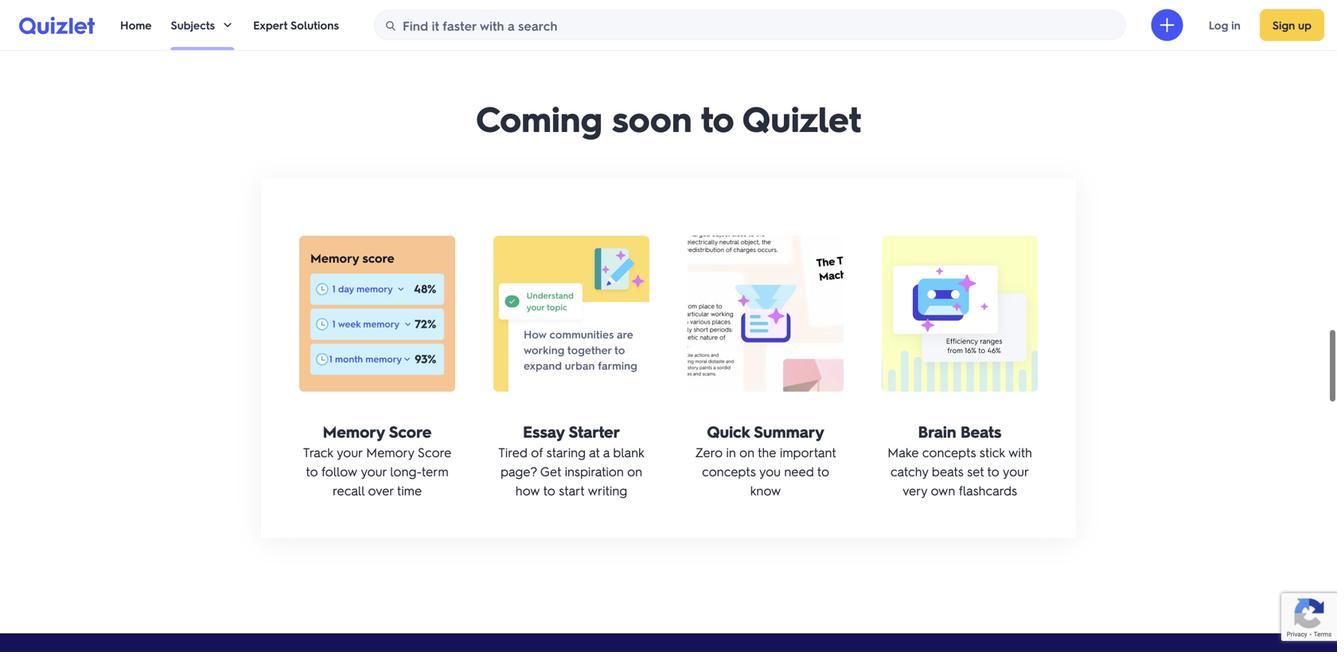 Task type: describe. For each thing, give the bounding box(es) containing it.
catchy
[[891, 463, 929, 480]]

sign
[[1273, 18, 1295, 32]]

summary
[[754, 421, 824, 442]]

brain beats make concepts stick with catchy beats set to your very own flashcards
[[888, 421, 1032, 499]]

in inside quick summary zero in on the important concepts you need to know
[[726, 444, 736, 461]]

home link
[[120, 0, 152, 50]]

0 vertical spatial score
[[389, 421, 432, 442]]

search image
[[384, 19, 397, 32]]

the
[[758, 444, 776, 461]]

expert solutions
[[253, 18, 339, 32]]

expert solutions link
[[253, 0, 339, 50]]

track
[[303, 444, 333, 461]]

Search text field
[[403, 10, 1121, 41]]

1 vertical spatial memory
[[366, 444, 414, 461]]

up
[[1298, 18, 1312, 32]]

1 vertical spatial score
[[418, 444, 452, 461]]

tired
[[498, 444, 528, 461]]

a
[[603, 444, 610, 461]]

beats
[[932, 463, 964, 480]]

over
[[368, 482, 394, 499]]

make
[[888, 444, 919, 461]]

stick
[[980, 444, 1005, 461]]

page?
[[501, 463, 537, 480]]

concepts inside brain beats make concepts stick with catchy beats set to your very own flashcards
[[922, 444, 976, 461]]

to inside essay starter tired of staring at a blank page? get inspiration on how to start writing
[[543, 482, 555, 499]]

on inside essay starter tired of staring at a blank page? get inspiration on how to start writing
[[627, 463, 642, 480]]

quick summary zero in on the important concepts you need to know
[[695, 421, 836, 499]]

your up follow
[[337, 444, 363, 461]]

quizlet
[[742, 95, 861, 141]]

long-
[[390, 463, 422, 480]]

log
[[1209, 18, 1229, 32]]

to right soon
[[701, 95, 734, 141]]

get
[[540, 463, 561, 480]]

need
[[784, 463, 814, 480]]

to inside memory score track your memory score to follow your long-term recall over time
[[306, 463, 318, 480]]

at
[[589, 444, 600, 461]]

log in button
[[1196, 9, 1254, 41]]

log in
[[1209, 18, 1241, 32]]

subjects
[[171, 18, 215, 32]]

coming soon to quizlet
[[476, 95, 861, 141]]

caret down image
[[221, 19, 234, 31]]

blank
[[613, 444, 645, 461]]

essay starter tired of staring at a blank page? get inspiration on how to start writing
[[498, 421, 645, 499]]

soon
[[612, 95, 692, 141]]

set
[[967, 463, 984, 480]]

recall
[[333, 482, 365, 499]]



Task type: vqa. For each thing, say whether or not it's contained in the screenshot.
Track
yes



Task type: locate. For each thing, give the bounding box(es) containing it.
solutions
[[291, 18, 339, 32]]

essay
[[523, 421, 565, 442]]

start
[[559, 482, 585, 499]]

memory
[[323, 421, 385, 442], [366, 444, 414, 461]]

time
[[397, 482, 422, 499]]

0 vertical spatial concepts
[[922, 444, 976, 461]]

0 horizontal spatial concepts
[[702, 463, 756, 480]]

expert
[[253, 18, 288, 32]]

how
[[516, 482, 540, 499]]

home
[[120, 18, 152, 32]]

in inside button
[[1232, 18, 1241, 32]]

in
[[1232, 18, 1241, 32], [726, 444, 736, 461]]

with
[[1009, 444, 1032, 461]]

Search field
[[375, 10, 1125, 41]]

starter
[[569, 421, 620, 442]]

brain
[[918, 421, 956, 442]]

your down the with
[[1003, 463, 1029, 480]]

0 vertical spatial memory
[[323, 421, 385, 442]]

0 vertical spatial in
[[1232, 18, 1241, 32]]

create image
[[1158, 16, 1177, 35]]

to down get
[[543, 482, 555, 499]]

1 horizontal spatial in
[[1232, 18, 1241, 32]]

0 vertical spatial on
[[740, 444, 755, 461]]

beats
[[961, 421, 1002, 442]]

to inside quick summary zero in on the important concepts you need to know
[[817, 463, 830, 480]]

on
[[740, 444, 755, 461], [627, 463, 642, 480]]

1 horizontal spatial on
[[740, 444, 755, 461]]

1 horizontal spatial concepts
[[922, 444, 976, 461]]

your
[[337, 444, 363, 461], [361, 463, 387, 480], [1003, 463, 1029, 480]]

score up long-
[[389, 421, 432, 442]]

on inside quick summary zero in on the important concepts you need to know
[[740, 444, 755, 461]]

memory up long-
[[366, 444, 414, 461]]

on left the
[[740, 444, 755, 461]]

1 vertical spatial concepts
[[702, 463, 756, 480]]

coming
[[476, 95, 603, 141]]

of
[[531, 444, 543, 461]]

concepts down zero
[[702, 463, 756, 480]]

memory up track
[[323, 421, 385, 442]]

staring
[[547, 444, 586, 461]]

concepts up beats
[[922, 444, 976, 461]]

flashcards
[[959, 482, 1017, 499]]

concepts
[[922, 444, 976, 461], [702, 463, 756, 480]]

score
[[389, 421, 432, 442], [418, 444, 452, 461]]

your inside brain beats make concepts stick with catchy beats set to your very own flashcards
[[1003, 463, 1029, 480]]

know
[[750, 482, 781, 499]]

to inside brain beats make concepts stick with catchy beats set to your very own flashcards
[[987, 463, 999, 480]]

2 quizlet image from the top
[[19, 17, 95, 34]]

score up term
[[418, 444, 452, 461]]

1 quizlet image from the top
[[19, 16, 95, 34]]

memory score track your memory score to follow your long-term recall over time
[[303, 421, 452, 499]]

0 horizontal spatial on
[[627, 463, 642, 480]]

important
[[780, 444, 836, 461]]

term
[[422, 463, 449, 480]]

0 horizontal spatial in
[[726, 444, 736, 461]]

to right set
[[987, 463, 999, 480]]

very
[[903, 482, 927, 499]]

own
[[931, 482, 955, 499]]

None search field
[[374, 10, 1126, 41]]

sign up button
[[1260, 9, 1325, 41]]

follow
[[321, 463, 357, 480]]

on down blank
[[627, 463, 642, 480]]

1 vertical spatial on
[[627, 463, 642, 480]]

quick
[[707, 421, 750, 442]]

writing
[[588, 482, 627, 499]]

to down track
[[306, 463, 318, 480]]

in down quick
[[726, 444, 736, 461]]

zero
[[695, 444, 723, 461]]

in right log
[[1232, 18, 1241, 32]]

your up over
[[361, 463, 387, 480]]

sign up
[[1273, 18, 1312, 32]]

1 vertical spatial in
[[726, 444, 736, 461]]

quizlet image
[[19, 16, 95, 34], [19, 17, 95, 34]]

to
[[701, 95, 734, 141], [306, 463, 318, 480], [817, 463, 830, 480], [987, 463, 999, 480], [543, 482, 555, 499]]

to right need
[[817, 463, 830, 480]]

subjects button
[[171, 0, 234, 50]]

you
[[759, 463, 781, 480]]

concepts inside quick summary zero in on the important concepts you need to know
[[702, 463, 756, 480]]

inspiration
[[565, 463, 624, 480]]



